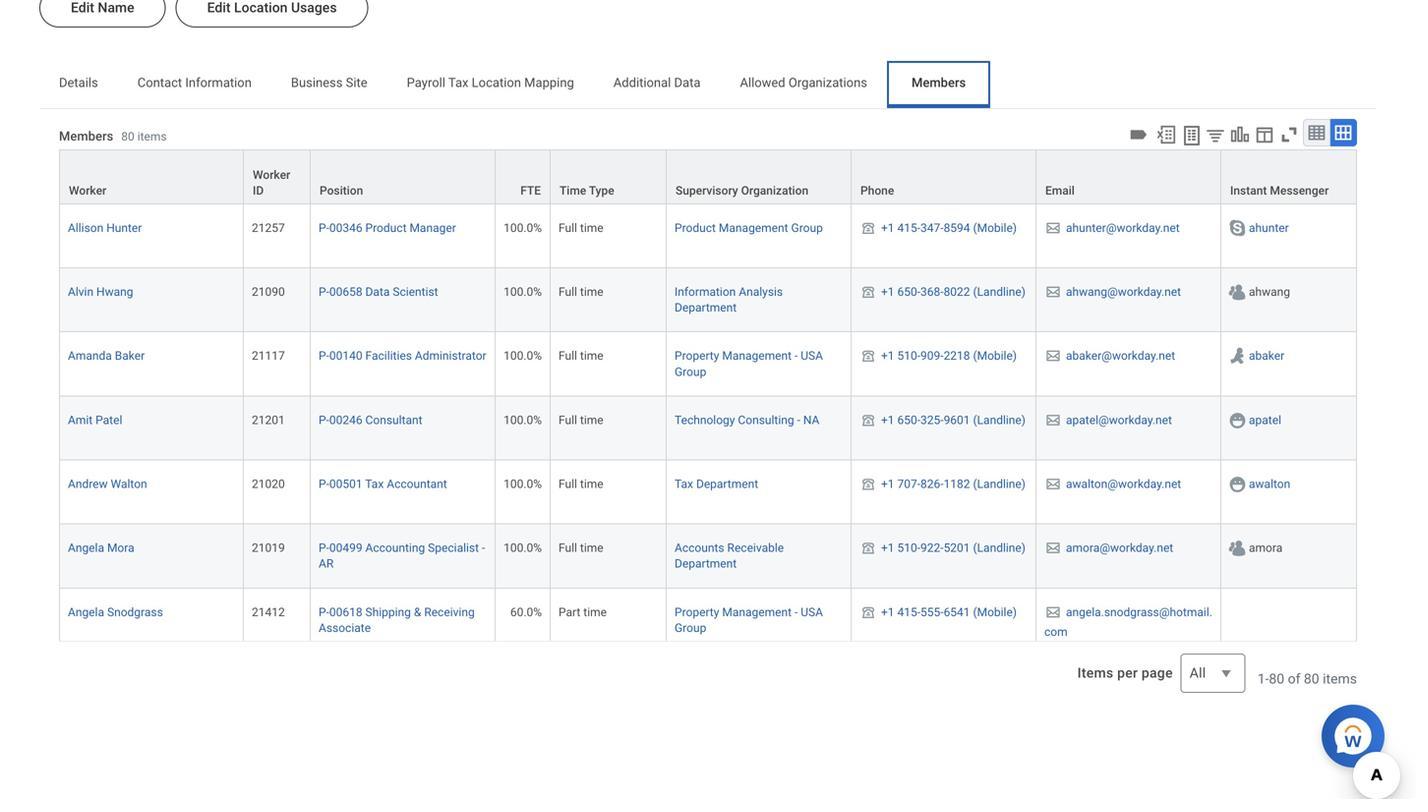Task type: describe. For each thing, give the bounding box(es) containing it.
+1 for +1 650-368-8022 (landline)
[[881, 285, 895, 299]]

fullscreen image
[[1279, 124, 1300, 145]]

707-
[[897, 477, 921, 491]]

1 product from the left
[[365, 221, 407, 235]]

angela.snodgrass@hotmail.
[[1066, 606, 1213, 619]]

p- for 00499
[[319, 542, 329, 555]]

items inside members 80 items
[[137, 130, 167, 144]]

p-00346 product manager link
[[319, 217, 456, 235]]

organizations
[[789, 75, 867, 90]]

time for p-00618 shipping & receiving associate
[[583, 606, 607, 619]]

full time element for tax
[[559, 474, 603, 491]]

2 horizontal spatial 80
[[1304, 671, 1319, 687]]

msn image for ahwang
[[1227, 282, 1247, 302]]

property management - usa group for +1 415-555-6541 (mobile)
[[675, 606, 823, 635]]

amit
[[68, 413, 93, 427]]

ahunter link
[[1249, 217, 1289, 235]]

00346
[[329, 221, 362, 235]]

00246
[[329, 413, 362, 427]]

mail image for amora@workday.net
[[1044, 541, 1062, 556]]

mail image for apatel@workday.net
[[1044, 412, 1062, 428]]

manager
[[410, 221, 456, 235]]

items inside 1-80 of 80 items status
[[1323, 671, 1357, 687]]

2218
[[944, 349, 970, 363]]

aim image
[[1227, 346, 1247, 366]]

mail image for ahunter@workday.net
[[1044, 220, 1062, 236]]

+1 415-555-6541 (mobile) link
[[881, 602, 1017, 619]]

patel
[[96, 413, 122, 427]]

00618
[[329, 606, 362, 619]]

(mobile) for +1 510-909-2218 (mobile)
[[973, 349, 1017, 363]]

p-00618 shipping & receiving associate link
[[319, 602, 475, 635]]

amit patel link
[[68, 409, 122, 427]]

members for members 80 items
[[59, 129, 113, 144]]

abaker link
[[1249, 345, 1285, 363]]

+1 650-325-9601 (landline)
[[881, 413, 1026, 427]]

full for accounts
[[559, 542, 577, 555]]

consultant
[[365, 413, 422, 427]]

angela for angela snodgrass
[[68, 606, 104, 619]]

management for +1 415-347-8594 (mobile)
[[719, 221, 788, 235]]

mapping
[[524, 75, 574, 90]]

part time element
[[559, 602, 607, 619]]

00499
[[329, 542, 362, 555]]

part time
[[559, 606, 607, 619]]

6541
[[944, 606, 970, 619]]

p-00246 consultant
[[319, 413, 422, 427]]

phone button
[[852, 150, 1036, 203]]

phone image for +1 415-347-8594 (mobile)
[[860, 220, 877, 236]]

time type
[[560, 184, 614, 198]]

andrew
[[68, 477, 108, 491]]

contact
[[137, 75, 182, 90]]

347-
[[921, 221, 944, 235]]

4 full time element from the top
[[559, 409, 603, 427]]

awalton
[[1249, 477, 1291, 491]]

members for members
[[912, 75, 966, 90]]

00501
[[329, 477, 362, 491]]

mail image for abaker@workday.net
[[1044, 348, 1062, 364]]

phone column header
[[852, 149, 1037, 205]]

0 vertical spatial group
[[791, 221, 823, 235]]

+1 650-368-8022 (landline) link
[[881, 281, 1026, 299]]

row containing andrew walton
[[59, 461, 1357, 525]]

row containing worker id
[[59, 149, 1357, 205]]

650- for 368-
[[897, 285, 921, 299]]

property for full time
[[675, 349, 719, 363]]

(landline) for +1 510-922-5201 (landline)
[[973, 542, 1026, 555]]

phone image for +1 650-368-8022 (landline)
[[860, 284, 877, 300]]

hunter
[[106, 221, 142, 235]]

full time for property management - usa group
[[559, 349, 603, 363]]

time for p-00501 tax accountant
[[580, 477, 603, 491]]

21412
[[252, 606, 285, 619]]

usa for +1 510-909-2218 (mobile)
[[801, 349, 823, 363]]

details
[[59, 75, 98, 90]]

worker id column header
[[244, 149, 311, 205]]

awalton@workday.net link
[[1066, 474, 1181, 491]]

skype image
[[1227, 218, 1247, 238]]

select to filter grid data image
[[1205, 125, 1226, 145]]

instant messenger
[[1230, 184, 1329, 198]]

property management - usa group for +1 510-909-2218 (mobile)
[[675, 349, 823, 379]]

ahwang@workday.net link
[[1066, 281, 1181, 299]]

data inside 'link'
[[365, 285, 390, 299]]

(landline) for +1 707-826-1182 (landline)
[[973, 477, 1026, 491]]

21020
[[252, 477, 285, 491]]

+1 650-325-9601 (landline) link
[[881, 409, 1026, 427]]

650- for 325-
[[897, 413, 921, 427]]

full time for accounts receivable department
[[559, 542, 603, 555]]

per
[[1117, 665, 1138, 681]]

(landline) for +1 650-325-9601 (landline)
[[973, 413, 1026, 427]]

21090
[[252, 285, 285, 299]]

property management - usa group link for +1 415-555-6541 (mobile)
[[675, 602, 823, 635]]

expand table image
[[1334, 123, 1353, 142]]

accounts receivable department link
[[675, 538, 784, 571]]

angela mora link
[[68, 538, 134, 555]]

alvin
[[68, 285, 94, 299]]

information analysis department
[[675, 285, 783, 315]]

tax department
[[675, 477, 758, 491]]

+1 for +1 510-922-5201 (landline)
[[881, 542, 895, 555]]

+1 510-909-2218 (mobile) link
[[881, 345, 1017, 363]]

accounts receivable department
[[675, 542, 784, 571]]

amora@workday.net
[[1066, 542, 1173, 555]]

worker column header
[[59, 149, 244, 205]]

instant
[[1230, 184, 1267, 198]]

export to excel image
[[1156, 124, 1177, 145]]

510- for 909-
[[897, 349, 921, 363]]

p- for 00618
[[319, 606, 329, 619]]

mail image for ahwang@workday.net
[[1044, 284, 1062, 300]]

+1 415-347-8594 (mobile) link
[[881, 217, 1017, 235]]

accounting
[[365, 542, 425, 555]]

supervisory organization
[[676, 184, 809, 198]]

scientist
[[393, 285, 438, 299]]

walton
[[111, 477, 147, 491]]

email column header
[[1037, 149, 1221, 205]]

amora@workday.net link
[[1066, 538, 1173, 555]]

tab list containing details
[[39, 61, 1377, 108]]

0 horizontal spatial information
[[185, 75, 252, 90]]

yahoo image for awalton
[[1228, 476, 1247, 494]]

1 horizontal spatial tax
[[448, 75, 469, 90]]

full time for information analysis department
[[559, 285, 603, 299]]

full time for product management group
[[559, 221, 603, 235]]

com
[[1044, 625, 1068, 639]]

receivable
[[727, 542, 784, 555]]

phone image for +1 510-909-2218 (mobile)
[[860, 348, 877, 364]]

- inside p-00499 accounting specialist - ar
[[482, 542, 485, 555]]

p-00499 accounting specialist - ar
[[319, 542, 485, 571]]

group for +1 415-555-6541 (mobile)
[[675, 621, 706, 635]]

time for p-00499 accounting specialist - ar
[[580, 542, 603, 555]]

555-
[[921, 606, 944, 619]]

1-80 of 80 items status
[[1258, 670, 1357, 689]]

supervisory
[[676, 184, 738, 198]]

full for product
[[559, 221, 577, 235]]

row containing angela snodgrass
[[59, 589, 1357, 653]]

+1 for +1 510-909-2218 (mobile)
[[881, 349, 895, 363]]

product management group
[[675, 221, 823, 235]]

+1 for +1 415-555-6541 (mobile)
[[881, 606, 895, 619]]

apatel@workday.net
[[1066, 413, 1172, 427]]

p- for 00658
[[319, 285, 329, 299]]

p- for 00501
[[319, 477, 329, 491]]

msn image for amora
[[1227, 539, 1247, 558]]

p-00501 tax accountant link
[[319, 474, 447, 491]]

922-
[[921, 542, 944, 555]]

yahoo image for apatel
[[1228, 411, 1247, 430]]

full for information
[[559, 285, 577, 299]]

angela for angela mora
[[68, 542, 104, 555]]

row containing angela mora
[[59, 525, 1357, 589]]

1 vertical spatial department
[[696, 477, 758, 491]]



Task type: locate. For each thing, give the bounding box(es) containing it.
100.0% for p-00501 tax accountant
[[504, 477, 542, 491]]

property management - usa group down accounts receivable department on the bottom of the page
[[675, 606, 823, 635]]

yahoo image left awalton
[[1228, 476, 1247, 494]]

+1 down phone at the right top of page
[[881, 221, 895, 235]]

100.0% for p-00658 data scientist
[[504, 285, 542, 299]]

0 vertical spatial members
[[912, 75, 966, 90]]

80 for of
[[1269, 671, 1285, 687]]

+1 left 922-
[[881, 542, 895, 555]]

415- for 347-
[[897, 221, 921, 235]]

0 vertical spatial management
[[719, 221, 788, 235]]

1 vertical spatial information
[[675, 285, 736, 299]]

time type column header
[[551, 149, 667, 205]]

cell
[[1221, 589, 1357, 653]]

p- right 21117
[[319, 349, 329, 363]]

1 full from the top
[[559, 221, 577, 235]]

0 vertical spatial property
[[675, 349, 719, 363]]

worker button
[[60, 150, 243, 203]]

worker for worker id
[[253, 168, 290, 182]]

instant messenger button
[[1221, 150, 1356, 203]]

- inside 'link'
[[797, 413, 800, 427]]

time for p-00658 data scientist
[[580, 285, 603, 299]]

650- left 8022
[[897, 285, 921, 299]]

0 vertical spatial yahoo image
[[1228, 411, 1247, 430]]

fte column header
[[496, 149, 551, 205]]

tab list
[[39, 61, 1377, 108]]

510- left 5201
[[897, 542, 921, 555]]

1 vertical spatial yahoo image
[[1228, 476, 1247, 494]]

(landline) inside +1 510-922-5201 (landline) link
[[973, 542, 1026, 555]]

p- up associate
[[319, 606, 329, 619]]

members up phone popup button
[[912, 75, 966, 90]]

full time element for information
[[559, 281, 603, 299]]

2 vertical spatial management
[[722, 606, 792, 619]]

2 full time element from the top
[[559, 281, 603, 299]]

+1 707-826-1182 (landline)
[[881, 477, 1026, 491]]

1 property management - usa group link from the top
[[675, 345, 823, 379]]

angela mora
[[68, 542, 134, 555]]

part
[[559, 606, 581, 619]]

mail image left abaker@workday.net at the right of the page
[[1044, 348, 1062, 364]]

4 phone image from the top
[[860, 605, 877, 620]]

yahoo image
[[1228, 411, 1247, 430], [1228, 476, 1247, 494]]

p-00501 tax accountant
[[319, 477, 447, 491]]

415- left 6541
[[897, 606, 921, 619]]

amora
[[1249, 542, 1283, 555]]

1 510- from the top
[[897, 349, 921, 363]]

mail image left the amora@workday.net
[[1044, 541, 1062, 556]]

phone image right na
[[860, 412, 877, 428]]

business site
[[291, 75, 368, 90]]

data right 00658
[[365, 285, 390, 299]]

information inside information analysis department
[[675, 285, 736, 299]]

4 +1 from the top
[[881, 413, 895, 427]]

1 vertical spatial mail image
[[1044, 412, 1062, 428]]

6 +1 from the top
[[881, 542, 895, 555]]

information analysis department link
[[675, 281, 783, 315]]

msn image left ahwang
[[1227, 282, 1247, 302]]

angela.snodgrass@hotmail. com
[[1044, 606, 1213, 639]]

1 horizontal spatial information
[[675, 285, 736, 299]]

3 100.0% from the top
[[504, 349, 542, 363]]

technology consulting - na
[[675, 413, 820, 427]]

group up technology
[[675, 365, 706, 379]]

full time element for property
[[559, 345, 603, 363]]

4 mail image from the top
[[1044, 541, 1062, 556]]

1 vertical spatial (mobile)
[[973, 349, 1017, 363]]

phone image for +1 707-826-1182 (landline)
[[860, 476, 877, 492]]

row containing alvin hwang
[[59, 269, 1357, 333]]

department
[[675, 301, 737, 315], [696, 477, 758, 491], [675, 557, 737, 571]]

0 vertical spatial mail image
[[1044, 284, 1062, 300]]

1 vertical spatial items
[[1323, 671, 1357, 687]]

1 horizontal spatial product
[[675, 221, 716, 235]]

information right contact
[[185, 75, 252, 90]]

(landline) right 8022
[[973, 285, 1026, 299]]

usa
[[801, 349, 823, 363], [801, 606, 823, 619]]

2 phone image from the top
[[860, 284, 877, 300]]

0 vertical spatial 650-
[[897, 285, 921, 299]]

p-
[[319, 221, 329, 235], [319, 285, 329, 299], [319, 349, 329, 363], [319, 413, 329, 427], [319, 477, 329, 491], [319, 542, 329, 555], [319, 606, 329, 619]]

full time element
[[559, 217, 603, 235], [559, 281, 603, 299], [559, 345, 603, 363], [559, 409, 603, 427], [559, 474, 603, 491], [559, 538, 603, 555]]

2 (mobile) from the top
[[973, 349, 1017, 363]]

+1 for +1 415-347-8594 (mobile)
[[881, 221, 895, 235]]

80 up worker popup button in the top left of the page
[[121, 130, 134, 144]]

1 vertical spatial property management - usa group
[[675, 606, 823, 635]]

management for +1 415-555-6541 (mobile)
[[722, 606, 792, 619]]

receiving
[[424, 606, 475, 619]]

p- for 00140
[[319, 349, 329, 363]]

3 full time element from the top
[[559, 345, 603, 363]]

phone image
[[860, 348, 877, 364], [860, 412, 877, 428], [860, 476, 877, 492], [860, 605, 877, 620]]

abaker@workday.net link
[[1066, 345, 1175, 363]]

tax right 00501
[[365, 477, 384, 491]]

property management - usa group link down accounts receivable department on the bottom of the page
[[675, 602, 823, 635]]

phone image for +1 415-555-6541 (mobile)
[[860, 605, 877, 620]]

6 row from the top
[[59, 461, 1357, 525]]

80 left the "of"
[[1269, 671, 1285, 687]]

4 (landline) from the top
[[973, 542, 1026, 555]]

0 horizontal spatial items
[[137, 130, 167, 144]]

1 vertical spatial msn image
[[1227, 539, 1247, 558]]

21019
[[252, 542, 285, 555]]

1 horizontal spatial data
[[674, 75, 701, 90]]

p- for 00246
[[319, 413, 329, 427]]

2 property management - usa group from the top
[[675, 606, 823, 635]]

21201
[[252, 413, 285, 427]]

p- right 21201
[[319, 413, 329, 427]]

msn image left amora
[[1227, 539, 1247, 558]]

0 horizontal spatial worker
[[69, 184, 106, 198]]

row down supervisory
[[59, 204, 1357, 269]]

items
[[1078, 665, 1114, 681]]

worker id button
[[244, 150, 310, 203]]

0 vertical spatial phone image
[[860, 220, 877, 236]]

1 property management - usa group from the top
[[675, 349, 823, 379]]

group down accounts
[[675, 621, 706, 635]]

group for +1 510-909-2218 (mobile)
[[675, 365, 706, 379]]

1-80 of 80 items
[[1258, 671, 1357, 687]]

product down supervisory
[[675, 221, 716, 235]]

phone image for +1 650-325-9601 (landline)
[[860, 412, 877, 428]]

6 full time element from the top
[[559, 538, 603, 555]]

5 full time from the top
[[559, 477, 603, 491]]

department inside information analysis department
[[675, 301, 737, 315]]

department inside accounts receivable department
[[675, 557, 737, 571]]

+1 415-347-8594 (mobile)
[[881, 221, 1017, 235]]

3 (mobile) from the top
[[973, 606, 1017, 619]]

email
[[1045, 184, 1075, 198]]

6 full time from the top
[[559, 542, 603, 555]]

2 angela from the top
[[68, 606, 104, 619]]

allison hunter
[[68, 221, 142, 235]]

0 vertical spatial property management - usa group link
[[675, 345, 823, 379]]

8 row from the top
[[59, 589, 1357, 653]]

export to worksheets image
[[1180, 124, 1204, 147]]

650- inside "link"
[[897, 285, 921, 299]]

1 property from the top
[[675, 349, 719, 363]]

worker up the id
[[253, 168, 290, 182]]

0 horizontal spatial tax
[[365, 477, 384, 491]]

7 row from the top
[[59, 525, 1357, 589]]

(landline) right 9601
[[973, 413, 1026, 427]]

supervisory organization button
[[667, 150, 851, 203]]

1 p- from the top
[[319, 221, 329, 235]]

2 vertical spatial department
[[675, 557, 737, 571]]

full time element for product
[[559, 217, 603, 235]]

415- for 555-
[[897, 606, 921, 619]]

+1 left 909- on the right top
[[881, 349, 895, 363]]

awalton link
[[1249, 474, 1291, 491]]

80 right the "of"
[[1304, 671, 1319, 687]]

row up tax department link
[[59, 397, 1357, 461]]

full for tax
[[559, 477, 577, 491]]

items up worker popup button in the top left of the page
[[137, 130, 167, 144]]

1 angela from the top
[[68, 542, 104, 555]]

usa for +1 415-555-6541 (mobile)
[[801, 606, 823, 619]]

00140
[[329, 349, 362, 363]]

1-
[[1258, 671, 1269, 687]]

payroll
[[407, 75, 445, 90]]

property management - usa group up technology consulting - na 'link'
[[675, 349, 823, 379]]

650- left 9601
[[897, 413, 921, 427]]

(mobile) for +1 415-347-8594 (mobile)
[[973, 221, 1017, 235]]

1 vertical spatial phone image
[[860, 284, 877, 300]]

2 mail image from the top
[[1044, 412, 1062, 428]]

angela.snodgrass@hotmail. com link
[[1044, 602, 1213, 639]]

909-
[[921, 349, 944, 363]]

management for +1 510-909-2218 (mobile)
[[722, 349, 792, 363]]

(landline) inside the +1 650-368-8022 (landline) "link"
[[973, 285, 1026, 299]]

p- inside p-00618 shipping & receiving associate
[[319, 606, 329, 619]]

1 (mobile) from the top
[[973, 221, 1017, 235]]

3 phone image from the top
[[860, 541, 877, 556]]

department down accounts
[[675, 557, 737, 571]]

property management - usa group link up technology consulting - na 'link'
[[675, 345, 823, 379]]

1 full time from the top
[[559, 221, 603, 235]]

workday assistant region
[[1322, 697, 1393, 768]]

1 horizontal spatial items
[[1323, 671, 1357, 687]]

0 vertical spatial angela
[[68, 542, 104, 555]]

mora
[[107, 542, 134, 555]]

2 (landline) from the top
[[973, 413, 1026, 427]]

1 (landline) from the top
[[973, 285, 1026, 299]]

management down information analysis department
[[722, 349, 792, 363]]

allowed organizations
[[740, 75, 867, 90]]

5 full time element from the top
[[559, 474, 603, 491]]

+1 left 555-
[[881, 606, 895, 619]]

1 full time element from the top
[[559, 217, 603, 235]]

phone image left 922-
[[860, 541, 877, 556]]

property management - usa group link
[[675, 345, 823, 379], [675, 602, 823, 635]]

toolbar
[[1125, 119, 1357, 149]]

p- right the 21020
[[319, 477, 329, 491]]

1 vertical spatial usa
[[801, 606, 823, 619]]

allison
[[68, 221, 103, 235]]

(landline) right 5201
[[973, 542, 1026, 555]]

21257
[[252, 221, 285, 235]]

mail image for awalton@workday.net
[[1044, 476, 1062, 492]]

p- inside 'link'
[[319, 285, 329, 299]]

510-
[[897, 349, 921, 363], [897, 542, 921, 555]]

tax
[[448, 75, 469, 90], [365, 477, 384, 491], [675, 477, 693, 491]]

1 vertical spatial data
[[365, 285, 390, 299]]

0 vertical spatial (mobile)
[[973, 221, 1017, 235]]

worker up allison
[[69, 184, 106, 198]]

0 vertical spatial 415-
[[897, 221, 921, 235]]

415-
[[897, 221, 921, 235], [897, 606, 921, 619]]

row down "tax department"
[[59, 525, 1357, 589]]

mail image left awalton@workday.net
[[1044, 476, 1062, 492]]

row containing amit patel
[[59, 397, 1357, 461]]

items per page element
[[1075, 642, 1246, 705]]

phone image down phone at the right top of page
[[860, 220, 877, 236]]

1 msn image from the top
[[1227, 282, 1247, 302]]

0 horizontal spatial members
[[59, 129, 113, 144]]

4 100.0% from the top
[[504, 413, 542, 427]]

510- left 2218
[[897, 349, 921, 363]]

1 yahoo image from the top
[[1228, 411, 1247, 430]]

4 row from the top
[[59, 333, 1357, 397]]

6 p- from the top
[[319, 542, 329, 555]]

3 (landline) from the top
[[973, 477, 1026, 491]]

time for p-00246 consultant
[[580, 413, 603, 427]]

group down organization
[[791, 221, 823, 235]]

1 horizontal spatial 80
[[1269, 671, 1285, 687]]

angela left snodgrass
[[68, 606, 104, 619]]

1 vertical spatial group
[[675, 365, 706, 379]]

+1 left 707-
[[881, 477, 895, 491]]

phone image left 707-
[[860, 476, 877, 492]]

angela left mora
[[68, 542, 104, 555]]

2 p- from the top
[[319, 285, 329, 299]]

415- left 8594
[[897, 221, 921, 235]]

1 mail image from the top
[[1044, 220, 1062, 236]]

p- for 00346
[[319, 221, 329, 235]]

1 650- from the top
[[897, 285, 921, 299]]

+1
[[881, 221, 895, 235], [881, 285, 895, 299], [881, 349, 895, 363], [881, 413, 895, 427], [881, 477, 895, 491], [881, 542, 895, 555], [881, 606, 895, 619]]

0 vertical spatial items
[[137, 130, 167, 144]]

0 vertical spatial department
[[675, 301, 737, 315]]

p-00140 facilities administrator
[[319, 349, 486, 363]]

2 yahoo image from the top
[[1228, 476, 1247, 494]]

property down information analysis department
[[675, 349, 719, 363]]

data
[[674, 75, 701, 90], [365, 285, 390, 299]]

2 property management - usa group link from the top
[[675, 602, 823, 635]]

+1 415-555-6541 (mobile)
[[881, 606, 1017, 619]]

1 vertical spatial worker
[[69, 184, 106, 198]]

abaker
[[1249, 349, 1285, 363]]

full for property
[[559, 349, 577, 363]]

2 vertical spatial group
[[675, 621, 706, 635]]

mail image
[[1044, 284, 1062, 300], [1044, 412, 1062, 428]]

tag image
[[1128, 124, 1150, 145]]

650-
[[897, 285, 921, 299], [897, 413, 921, 427]]

(landline) right 1182
[[973, 477, 1026, 491]]

items right the "of"
[[1323, 671, 1357, 687]]

6 100.0% from the top
[[504, 542, 542, 555]]

(mobile) right 8594
[[973, 221, 1017, 235]]

phone image
[[860, 220, 877, 236], [860, 284, 877, 300], [860, 541, 877, 556]]

p-00658 data scientist
[[319, 285, 438, 299]]

tax right the payroll
[[448, 75, 469, 90]]

property for part time
[[675, 606, 719, 619]]

product management group link
[[675, 217, 823, 235]]

3 phone image from the top
[[860, 476, 877, 492]]

apatel link
[[1249, 409, 1281, 427]]

3 mail image from the top
[[1044, 476, 1062, 492]]

+1 left '325-'
[[881, 413, 895, 427]]

msn image
[[1227, 282, 1247, 302], [1227, 539, 1247, 558]]

0 vertical spatial usa
[[801, 349, 823, 363]]

7 p- from the top
[[319, 606, 329, 619]]

2 650- from the top
[[897, 413, 921, 427]]

phone
[[861, 184, 894, 198]]

2 vertical spatial (mobile)
[[973, 606, 1017, 619]]

mail image down email
[[1044, 220, 1062, 236]]

80 inside members 80 items
[[121, 130, 134, 144]]

tax up accounts
[[675, 477, 693, 491]]

5 p- from the top
[[319, 477, 329, 491]]

100.0% for p-00346 product manager
[[504, 221, 542, 235]]

p- inside p-00499 accounting specialist - ar
[[319, 542, 329, 555]]

information left analysis
[[675, 285, 736, 299]]

apatel
[[1249, 413, 1281, 427]]

mail image left apatel@workday.net
[[1044, 412, 1062, 428]]

ahwang element
[[1249, 281, 1290, 299]]

0 vertical spatial worker
[[253, 168, 290, 182]]

row containing allison hunter
[[59, 204, 1357, 269]]

department for accounts
[[675, 557, 737, 571]]

+1 for +1 707-826-1182 (landline)
[[881, 477, 895, 491]]

510- for 922-
[[897, 542, 921, 555]]

view location - expand/collapse chart image
[[1229, 124, 1251, 145]]

1 vertical spatial 510-
[[897, 542, 921, 555]]

2 usa from the top
[[801, 606, 823, 619]]

amanda baker
[[68, 349, 145, 363]]

5 mail image from the top
[[1044, 605, 1062, 620]]

row down product management group
[[59, 269, 1357, 333]]

1 100.0% from the top
[[504, 221, 542, 235]]

yahoo image left apatel at the right of the page
[[1228, 411, 1247, 430]]

2 property from the top
[[675, 606, 719, 619]]

department down product management group
[[675, 301, 737, 315]]

+1 for +1 650-325-9601 (landline)
[[881, 413, 895, 427]]

product right 00346
[[365, 221, 407, 235]]

0 horizontal spatial data
[[365, 285, 390, 299]]

management down accounts receivable department on the bottom of the page
[[722, 606, 792, 619]]

1 vertical spatial management
[[722, 349, 792, 363]]

2 msn image from the top
[[1227, 539, 1247, 558]]

5 100.0% from the top
[[504, 477, 542, 491]]

department for information
[[675, 301, 737, 315]]

1 vertical spatial angela
[[68, 606, 104, 619]]

row up product management group link at top
[[59, 149, 1357, 205]]

3 +1 from the top
[[881, 349, 895, 363]]

4 full time from the top
[[559, 413, 603, 427]]

full time for tax department
[[559, 477, 603, 491]]

product
[[365, 221, 407, 235], [675, 221, 716, 235]]

3 full time from the top
[[559, 349, 603, 363]]

2 415- from the top
[[897, 606, 921, 619]]

(mobile) for +1 415-555-6541 (mobile)
[[973, 606, 1017, 619]]

row up technology
[[59, 333, 1357, 397]]

row down accounts receivable department on the bottom of the page
[[59, 589, 1357, 653]]

5 +1 from the top
[[881, 477, 895, 491]]

position column header
[[311, 149, 496, 205]]

ahunter
[[1249, 221, 1289, 235]]

worker for worker
[[69, 184, 106, 198]]

0 vertical spatial msn image
[[1227, 282, 1247, 302]]

(mobile) right 6541
[[973, 606, 1017, 619]]

specialist
[[428, 542, 479, 555]]

mail image left ahwang@workday.net
[[1044, 284, 1062, 300]]

property management - usa group link for +1 510-909-2218 (mobile)
[[675, 345, 823, 379]]

100.0% for p-00246 consultant
[[504, 413, 542, 427]]

4 full from the top
[[559, 413, 577, 427]]

1 mail image from the top
[[1044, 284, 1062, 300]]

+1 left 368-
[[881, 285, 895, 299]]

p- down position
[[319, 221, 329, 235]]

email button
[[1037, 150, 1220, 203]]

2 full from the top
[[559, 285, 577, 299]]

100.0% for p-00499 accounting specialist - ar
[[504, 542, 542, 555]]

row up accounts
[[59, 461, 1357, 525]]

1 +1 from the top
[[881, 221, 895, 235]]

+1 707-826-1182 (landline) link
[[881, 474, 1026, 491]]

angela
[[68, 542, 104, 555], [68, 606, 104, 619]]

phone image left 555-
[[860, 605, 877, 620]]

2 full time from the top
[[559, 285, 603, 299]]

2 horizontal spatial tax
[[675, 477, 693, 491]]

9601
[[944, 413, 970, 427]]

allowed
[[740, 75, 785, 90]]

0 vertical spatial information
[[185, 75, 252, 90]]

p-00246 consultant link
[[319, 409, 422, 427]]

business
[[291, 75, 343, 90]]

data right "additional"
[[674, 75, 701, 90]]

(mobile) right 2218
[[973, 349, 1017, 363]]

full time element for accounts
[[559, 538, 603, 555]]

1 vertical spatial property
[[675, 606, 719, 619]]

5 full from the top
[[559, 477, 577, 491]]

2 vertical spatial phone image
[[860, 541, 877, 556]]

1 vertical spatial 650-
[[897, 413, 921, 427]]

(landline)
[[973, 285, 1026, 299], [973, 413, 1026, 427], [973, 477, 1026, 491], [973, 542, 1026, 555]]

0 vertical spatial data
[[674, 75, 701, 90]]

2 row from the top
[[59, 204, 1357, 269]]

1 vertical spatial members
[[59, 129, 113, 144]]

fte
[[520, 184, 541, 198]]

+1 510-909-2218 (mobile)
[[881, 349, 1017, 363]]

1 usa from the top
[[801, 349, 823, 363]]

p-00346 product manager
[[319, 221, 456, 235]]

supervisory organization column header
[[667, 149, 852, 205]]

amit patel
[[68, 413, 122, 427]]

1 phone image from the top
[[860, 220, 877, 236]]

0 vertical spatial property management - usa group
[[675, 349, 823, 379]]

phone image left 368-
[[860, 284, 877, 300]]

angela snodgrass link
[[68, 602, 163, 619]]

3 full from the top
[[559, 349, 577, 363]]

items per page
[[1078, 665, 1173, 681]]

id
[[253, 184, 264, 198]]

1 415- from the top
[[897, 221, 921, 235]]

management
[[719, 221, 788, 235], [722, 349, 792, 363], [722, 606, 792, 619]]

2 510- from the top
[[897, 542, 921, 555]]

accountant
[[387, 477, 447, 491]]

+1 inside "link"
[[881, 285, 895, 299]]

property down accounts
[[675, 606, 719, 619]]

1 horizontal spatial members
[[912, 75, 966, 90]]

(landline) inside '+1 707-826-1182 (landline)' link
[[973, 477, 1026, 491]]

2 phone image from the top
[[860, 412, 877, 428]]

2 100.0% from the top
[[504, 285, 542, 299]]

1 phone image from the top
[[860, 348, 877, 364]]

analysis
[[739, 285, 783, 299]]

(landline) inside +1 650-325-9601 (landline) link
[[973, 413, 1026, 427]]

3 p- from the top
[[319, 349, 329, 363]]

management down supervisory organization
[[719, 221, 788, 235]]

amora element
[[1249, 538, 1283, 555]]

1 vertical spatial 415-
[[897, 606, 921, 619]]

members down details
[[59, 129, 113, 144]]

time for p-00346 product manager
[[580, 221, 603, 235]]

80 for items
[[121, 130, 134, 144]]

0 horizontal spatial product
[[365, 221, 407, 235]]

na
[[803, 413, 820, 427]]

1 vertical spatial property management - usa group link
[[675, 602, 823, 635]]

&
[[414, 606, 421, 619]]

4 p- from the top
[[319, 413, 329, 427]]

0 horizontal spatial 80
[[121, 130, 134, 144]]

6 full from the top
[[559, 542, 577, 555]]

8594
[[944, 221, 970, 235]]

2 product from the left
[[675, 221, 716, 235]]

additional
[[613, 75, 671, 90]]

7 +1 from the top
[[881, 606, 895, 619]]

5 row from the top
[[59, 397, 1357, 461]]

table image
[[1307, 123, 1327, 142]]

hwang
[[96, 285, 133, 299]]

click to view/edit grid preferences image
[[1254, 124, 1276, 145]]

row containing amanda baker
[[59, 333, 1357, 397]]

p- right 21090
[[319, 285, 329, 299]]

row
[[59, 149, 1357, 205], [59, 204, 1357, 269], [59, 269, 1357, 333], [59, 333, 1357, 397], [59, 397, 1357, 461], [59, 461, 1357, 525], [59, 525, 1357, 589], [59, 589, 1357, 653]]

payroll tax location mapping
[[407, 75, 574, 90]]

phone image for +1 510-922-5201 (landline)
[[860, 541, 877, 556]]

department down technology consulting - na
[[696, 477, 758, 491]]

0 vertical spatial 510-
[[897, 349, 921, 363]]

1 row from the top
[[59, 149, 1357, 205]]

mail image
[[1044, 220, 1062, 236], [1044, 348, 1062, 364], [1044, 476, 1062, 492], [1044, 541, 1062, 556], [1044, 605, 1062, 620]]

phone image left 909- on the right top
[[860, 348, 877, 364]]

p- up ar
[[319, 542, 329, 555]]

p-00499 accounting specialist - ar link
[[319, 538, 485, 571]]

(landline) for +1 650-368-8022 (landline)
[[973, 285, 1026, 299]]

contact information
[[137, 75, 252, 90]]

3 row from the top
[[59, 269, 1357, 333]]

2 mail image from the top
[[1044, 348, 1062, 364]]

1 horizontal spatial worker
[[253, 168, 290, 182]]

mail image up com
[[1044, 605, 1062, 620]]

5201
[[944, 542, 970, 555]]

2 +1 from the top
[[881, 285, 895, 299]]



Task type: vqa. For each thing, say whether or not it's contained in the screenshot.
banner
no



